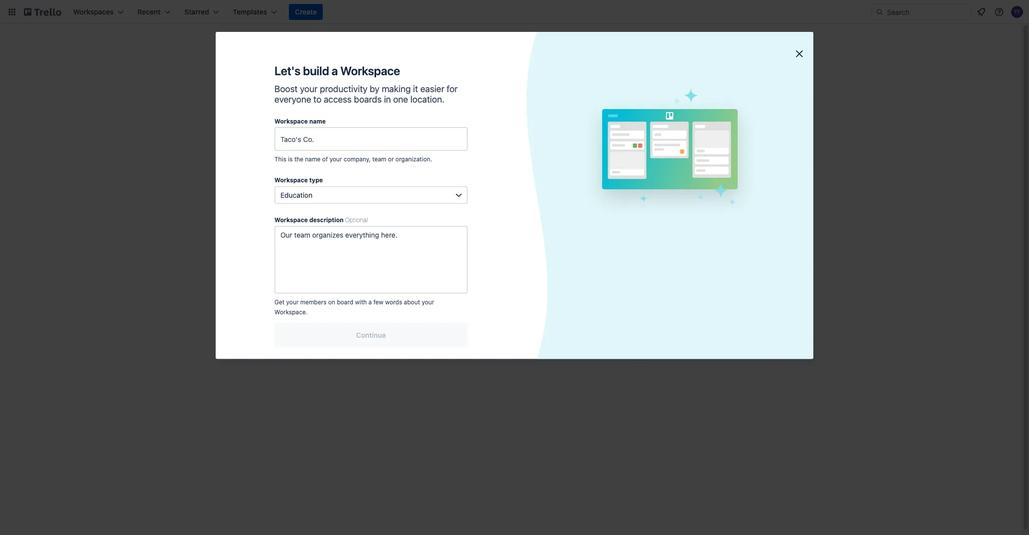 Task type: locate. For each thing, give the bounding box(es) containing it.
0 vertical spatial trello
[[499, 147, 517, 155]]

1 vertical spatial in
[[449, 137, 455, 146]]

1 vertical spatial trello
[[254, 243, 273, 252]]

board inside create a board button
[[679, 175, 697, 183]]

0 vertical spatial with
[[453, 147, 467, 155]]

one left place
[[457, 137, 469, 146]]

let's build a workspace
[[275, 64, 400, 78]]

build
[[303, 64, 329, 78]]

views
[[270, 186, 289, 194]]

2 horizontal spatial board
[[679, 175, 697, 183]]

board inside create your board button
[[507, 189, 526, 197]]

1 vertical spatial one
[[457, 137, 469, 146]]

1 horizontal spatial trello
[[499, 147, 517, 155]]

0 horizontal spatial get
[[242, 256, 253, 265]]

board
[[679, 175, 697, 183], [507, 189, 526, 197], [337, 298, 353, 305]]

0 vertical spatial and
[[490, 137, 502, 146]]

with left few
[[355, 298, 367, 305]]

with left first
[[453, 147, 467, 155]]

is
[[288, 156, 293, 163]]

a
[[332, 64, 338, 78], [673, 175, 677, 183], [369, 298, 372, 305]]

0 horizontal spatial the
[[294, 156, 304, 163]]

name
[[309, 118, 326, 125], [305, 156, 321, 163]]

in
[[384, 94, 391, 105], [449, 137, 455, 146]]

workspace for workspace name
[[275, 118, 308, 125]]

trello
[[499, 147, 517, 155], [254, 243, 273, 252]]

this is the name of your company, team or organization.
[[275, 156, 432, 163]]

name down to
[[309, 118, 326, 125]]

forward
[[567, 137, 592, 146]]

1 horizontal spatial the
[[322, 256, 332, 265]]

2 horizontal spatial create
[[650, 175, 671, 183]]

with
[[453, 147, 467, 155], [355, 298, 367, 305]]

access
[[324, 94, 352, 105]]

get up views,
[[242, 256, 253, 265]]

0 horizontal spatial board
[[337, 298, 353, 305]]

one inside put everything in one place and start moving things forward with your first trello board!
[[457, 137, 469, 146]]

your inside put everything in one place and start moving things forward with your first trello board!
[[469, 147, 483, 155]]

by
[[370, 83, 380, 94]]

0 vertical spatial unlimited
[[255, 256, 285, 265]]

for
[[447, 83, 458, 94]]

or
[[388, 156, 394, 163]]

in right 'by'
[[384, 94, 391, 105]]

few
[[374, 298, 384, 305]]

workspace name
[[275, 118, 326, 125]]

1 horizontal spatial board
[[507, 189, 526, 197]]

1 horizontal spatial get
[[275, 298, 285, 305]]

2 horizontal spatial a
[[673, 175, 677, 183]]

create inside create button
[[295, 8, 317, 16]]

description
[[309, 217, 344, 223]]

unlimited down 'boards,'
[[264, 266, 293, 275]]

create inside create a board button
[[650, 175, 671, 183]]

highlights
[[270, 168, 302, 176]]

get right free
[[275, 298, 285, 305]]

0 vertical spatial name
[[309, 118, 326, 125]]

your down place
[[469, 147, 483, 155]]

1 vertical spatial a
[[673, 175, 677, 183]]

your down build
[[300, 83, 318, 94]]

your
[[300, 83, 318, 94], [469, 147, 483, 155], [330, 156, 342, 163], [490, 189, 505, 197], [286, 298, 299, 305], [422, 298, 434, 305]]

1 horizontal spatial create
[[467, 189, 489, 197]]

1 horizontal spatial a
[[369, 298, 372, 305]]

0 horizontal spatial and
[[335, 266, 347, 275]]

templates
[[254, 69, 288, 77]]

0 vertical spatial one
[[393, 94, 408, 105]]

board for create a board
[[679, 175, 697, 183]]

create
[[295, 8, 317, 16], [650, 175, 671, 183], [467, 189, 489, 197]]

team
[[372, 156, 387, 163]]

project
[[675, 95, 700, 104]]

workspace down members link
[[275, 217, 308, 223]]

switch to… image
[[7, 7, 17, 17]]

simple
[[650, 95, 673, 104]]

workspace type
[[275, 177, 323, 184]]

create button
[[289, 4, 323, 20]]

links
[[632, 152, 647, 159]]

about
[[404, 298, 420, 305]]

unlimited
[[255, 256, 285, 265], [264, 266, 293, 275]]

0 vertical spatial the
[[294, 156, 304, 163]]

board inside get your members on board with a few words about your workspace.
[[337, 298, 353, 305]]

2 vertical spatial create
[[467, 189, 489, 197]]

1 vertical spatial unlimited
[[264, 266, 293, 275]]

automation,
[[295, 266, 333, 275]]

0 horizontal spatial create
[[295, 8, 317, 16]]

the inside try trello premium get unlimited boards, all the views, unlimited automation, and more.
[[322, 256, 332, 265]]

0 horizontal spatial one
[[393, 94, 408, 105]]

1 horizontal spatial with
[[453, 147, 467, 155]]

continue button
[[275, 323, 468, 347]]

your down "what are you working on?" text box
[[490, 189, 505, 197]]

things
[[546, 137, 566, 146]]

1 horizontal spatial in
[[449, 137, 455, 146]]

one left it
[[393, 94, 408, 105]]

put
[[401, 137, 411, 146]]

0 vertical spatial board
[[679, 175, 697, 183]]

workspace for workspace type
[[275, 177, 308, 184]]

1 horizontal spatial one
[[457, 137, 469, 146]]

workspace.
[[275, 309, 308, 316]]

create your board button
[[400, 185, 593, 201]]

jeremy
[[650, 125, 670, 132]]

simple project board link
[[626, 88, 796, 112]]

trello down start
[[499, 147, 517, 155]]

board for create your board
[[507, 189, 526, 197]]

a inside get your members on board with a few words about your workspace.
[[369, 298, 372, 305]]

1 horizontal spatial and
[[490, 137, 502, 146]]

0 vertical spatial a
[[332, 64, 338, 78]]

in right everything
[[449, 137, 455, 146]]

workspace for workspace description optional
[[275, 217, 308, 223]]

get
[[242, 256, 253, 265], [275, 298, 285, 305]]

the right 'is'
[[294, 156, 304, 163]]

education
[[281, 191, 313, 199]]

and right automation,
[[335, 266, 347, 275]]

0 horizontal spatial in
[[384, 94, 391, 105]]

0 horizontal spatial trello
[[254, 243, 273, 252]]

in inside put everything in one place and start moving things forward with your first trello board!
[[449, 137, 455, 146]]

boost your productivity by making it easier for everyone to access boards in one location.
[[275, 83, 458, 105]]

simple project board
[[650, 95, 722, 104]]

and up first
[[490, 137, 502, 146]]

1 vertical spatial the
[[322, 256, 332, 265]]

highlights link
[[234, 164, 361, 180]]

trial
[[274, 294, 286, 302]]

in inside boost your productivity by making it easier for everyone to access boards in one location.
[[384, 94, 391, 105]]

workspace description optional
[[275, 217, 368, 223]]

1 vertical spatial with
[[355, 298, 367, 305]]

0 horizontal spatial a
[[332, 64, 338, 78]]

it
[[413, 83, 418, 94]]

unlimited up views,
[[255, 256, 285, 265]]

create inside create your board button
[[467, 189, 489, 197]]

workspace down everyone
[[275, 118, 308, 125]]

the right all
[[322, 256, 332, 265]]

0 vertical spatial in
[[384, 94, 391, 105]]

create a board
[[650, 175, 697, 183]]

2 vertical spatial a
[[369, 298, 372, 305]]

1 vertical spatial create
[[650, 175, 671, 183]]

workspace
[[340, 64, 400, 78], [275, 118, 308, 125], [275, 177, 308, 184], [275, 217, 308, 223]]

premium
[[275, 243, 304, 252]]

more.
[[242, 276, 260, 285]]

0 horizontal spatial with
[[355, 298, 367, 305]]

workspace down the highlights at the top left
[[275, 177, 308, 184]]

1 vertical spatial board
[[507, 189, 526, 197]]

trello right try
[[254, 243, 273, 252]]

views link
[[234, 182, 361, 198]]

name left the of
[[305, 156, 321, 163]]

terry turtle (terryturtle) image
[[1012, 6, 1024, 18]]

0 vertical spatial get
[[242, 256, 253, 265]]

try
[[242, 243, 252, 252]]

1 vertical spatial get
[[275, 298, 285, 305]]

What are you working on? text field
[[400, 161, 593, 179]]

1 vertical spatial and
[[335, 266, 347, 275]]

on
[[328, 298, 335, 305]]

everything
[[413, 137, 447, 146]]

one
[[393, 94, 408, 105], [457, 137, 469, 146]]

0 vertical spatial create
[[295, 8, 317, 16]]

2 vertical spatial board
[[337, 298, 353, 305]]

boost
[[275, 83, 298, 94]]



Task type: vqa. For each thing, say whether or not it's contained in the screenshot.
the right "Trello"
yes



Task type: describe. For each thing, give the bounding box(es) containing it.
and inside put everything in one place and start moving things forward with your first trello board!
[[490, 137, 502, 146]]

organize
[[461, 121, 496, 130]]

1 vertical spatial name
[[305, 156, 321, 163]]

of
[[322, 156, 328, 163]]

continue
[[356, 331, 386, 339]]

start
[[504, 137, 518, 146]]

words
[[385, 298, 402, 305]]

workspace up 'by'
[[340, 64, 400, 78]]

add image
[[345, 202, 357, 214]]

try trello premium get unlimited boards, all the views, unlimited automation, and more.
[[242, 243, 347, 285]]

workspace
[[694, 125, 724, 132]]

free
[[259, 294, 272, 302]]

your inside button
[[490, 189, 505, 197]]

location.
[[411, 94, 445, 105]]

miller's
[[672, 125, 692, 132]]

templates link
[[234, 64, 361, 82]]

members link
[[234, 200, 361, 216]]

productivity
[[320, 83, 368, 94]]

create for create your board
[[467, 189, 489, 197]]

making
[[382, 83, 411, 94]]

easier
[[421, 83, 445, 94]]

your up workspace.
[[286, 298, 299, 305]]

board
[[701, 95, 722, 104]]

members
[[270, 204, 300, 212]]

start
[[242, 294, 257, 302]]

put everything in one place and start moving things forward with your first trello board!
[[401, 137, 592, 155]]

settings
[[270, 222, 296, 230]]

type
[[309, 177, 323, 184]]

create for create
[[295, 8, 317, 16]]

settings link
[[234, 218, 361, 234]]

create for create a board
[[650, 175, 671, 183]]

optional
[[345, 217, 368, 223]]

with inside put everything in one place and start moving things forward with your first trello board!
[[453, 147, 467, 155]]

your right about
[[422, 298, 434, 305]]

open information menu image
[[995, 7, 1005, 17]]

first
[[485, 147, 497, 155]]

company,
[[344, 156, 371, 163]]

get inside try trello premium get unlimited boards, all the views, unlimited automation, and more.
[[242, 256, 253, 265]]

beyond
[[650, 116, 676, 124]]

with inside get your members on board with a few words about your workspace.
[[355, 298, 367, 305]]

primary element
[[0, 0, 1030, 24]]

boards
[[354, 94, 382, 105]]

this
[[275, 156, 286, 163]]

boards
[[270, 150, 292, 158]]

a inside button
[[673, 175, 677, 183]]

your right the of
[[330, 156, 342, 163]]

trello inside put everything in one place and start moving things forward with your first trello board!
[[499, 147, 517, 155]]

members
[[300, 298, 327, 305]]

boards link
[[234, 146, 361, 162]]

create your board
[[467, 189, 526, 197]]

and inside try trello premium get unlimited boards, all the views, unlimited automation, and more.
[[335, 266, 347, 275]]

0 notifications image
[[976, 6, 988, 18]]

beyond imagination jeremy miller's workspace
[[650, 116, 724, 132]]

start free trial
[[242, 294, 286, 302]]

moving
[[520, 137, 544, 146]]

anything
[[498, 121, 532, 130]]

to
[[314, 94, 322, 105]]

let's
[[275, 64, 301, 78]]

trello inside try trello premium get unlimited boards, all the views, unlimited automation, and more.
[[254, 243, 273, 252]]

imagination
[[677, 116, 718, 124]]

board!
[[519, 147, 539, 155]]

organize anything
[[461, 121, 532, 130]]

views,
[[242, 266, 262, 275]]

workspaces
[[240, 115, 276, 122]]

organization.
[[396, 156, 432, 163]]

Workspace name text field
[[275, 127, 468, 151]]

start free trial button
[[242, 294, 286, 303]]

your inside boost your productivity by making it easier for everyone to access boards in one location.
[[300, 83, 318, 94]]

everyone
[[275, 94, 311, 105]]

boards,
[[286, 256, 311, 265]]

search image
[[876, 8, 884, 16]]

all
[[313, 256, 320, 265]]

get your members on board with a few words about your workspace.
[[275, 298, 434, 316]]

Our team organizes everything here. text field
[[275, 226, 468, 294]]

place
[[470, 137, 488, 146]]

get inside get your members on board with a few words about your workspace.
[[275, 298, 285, 305]]

Search field
[[884, 4, 971, 19]]

one inside boost your productivity by making it easier for everyone to access boards in one location.
[[393, 94, 408, 105]]

create a board button
[[626, 167, 796, 191]]



